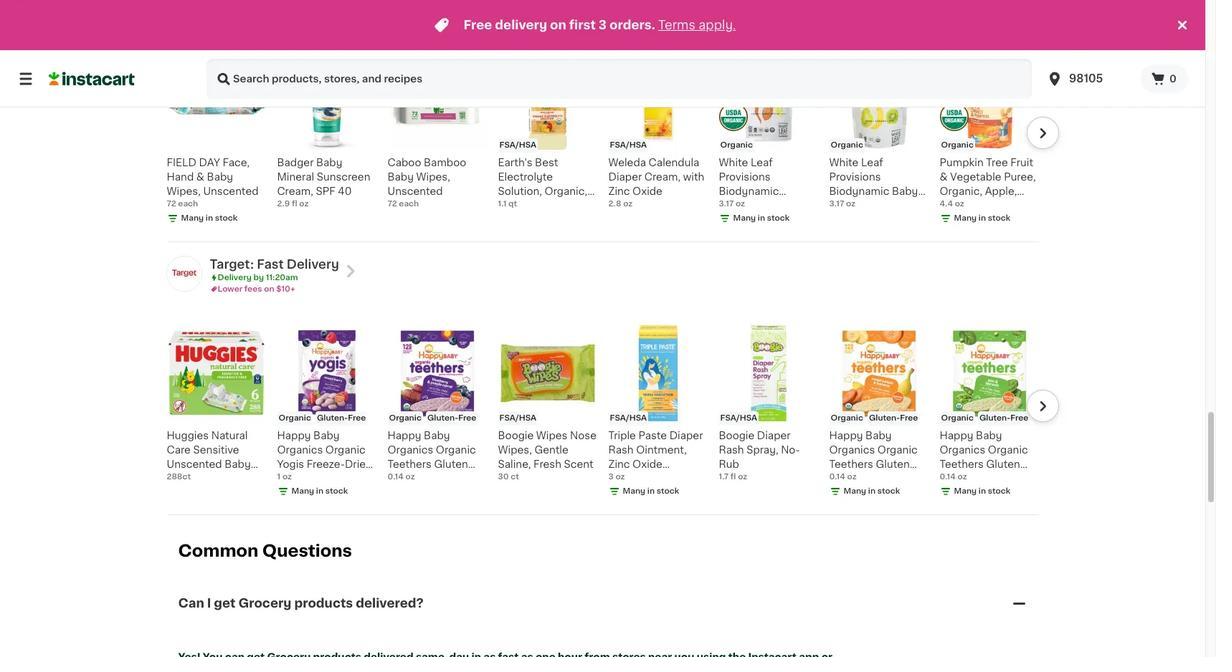 Task type: vqa. For each thing, say whether or not it's contained in the screenshot.
all inside the Promo codes expire 30 days after first order is placed, as indicated in a user's account settings. Code valid on orders made through Instacart of $35 or more. Discount will be applied to the total purchase price for all non-alcohol product
no



Task type: describe. For each thing, give the bounding box(es) containing it.
best
[[535, 157, 558, 167]]

medicated,
[[608, 474, 665, 484]]

earth's best electrolyte solution, organic, apple orange
[[498, 157, 587, 210]]

288ct
[[167, 473, 191, 481]]

teethers for happy baby organics organic teethers gluten free gentle teething wafers blueberry & purple carrot
[[388, 459, 432, 469]]

calendula
[[649, 157, 699, 167]]

tree
[[986, 157, 1008, 167]]

limited time offer region
[[0, 0, 1174, 50]]

yogis
[[277, 459, 304, 469]]

0.14 oz for pea
[[940, 473, 967, 481]]

oz for white leaf provisions biodynamic carrot+sweet potato+pea purée
[[736, 200, 745, 208]]

natural
[[211, 431, 248, 441]]

badger baby mineral sunscreen cream, spf 40 2.9 fl oz
[[277, 157, 370, 208]]

0.14 oz for sweet
[[829, 473, 857, 481]]

organic up happy baby organics organic teethers gluten free gentle teething wafers pea & spinach
[[941, 414, 974, 422]]

teething for sweet
[[829, 488, 873, 498]]

biodynamic for potato+pea
[[719, 186, 779, 196]]

ointment,
[[636, 445, 687, 455]]

happy for happy baby organics organic teethers gluten free gentle teething wafers blueberry & purple carrot
[[388, 431, 421, 441]]

bamboo
[[424, 157, 466, 167]]

many in stock for white leaf provisions biodynamic carrot+sweet potato+pea purée
[[733, 214, 790, 222]]

0
[[1170, 74, 1177, 84]]

scent
[[564, 459, 594, 469]]

organics for happy baby organics organic teethers gluten free gentle teething wafers pea & spinach
[[940, 445, 985, 455]]

nose
[[570, 431, 597, 441]]

unscented for huggies natural care sensitive unscented baby wipes
[[167, 459, 222, 469]]

free delivery on first 3 orders. terms apply.
[[464, 19, 736, 31]]

free inside limited time offer region
[[464, 19, 492, 31]]

oz for white leaf provisions biodynamic baby food, pear + banana + kiwi
[[846, 200, 856, 208]]

triple paste diaper rash ointment, zinc oxide medicated, all-in- one, triple protection
[[608, 431, 703, 512]]

0 vertical spatial delivery
[[287, 259, 339, 270]]

3.17 oz for potato+pea
[[719, 200, 745, 208]]

pear
[[860, 200, 883, 210]]

happy baby organics organic teethers gluten free gentle teething wafers pea & spinach
[[940, 431, 1028, 512]]

many for white leaf provisions biodynamic carrot+sweet potato+pea purée
[[733, 214, 756, 222]]

questions
[[262, 543, 352, 559]]

pea
[[940, 502, 959, 512]]

3 inside limited time offer region
[[599, 19, 607, 31]]

1 vertical spatial delivery
[[218, 274, 252, 281]]

gentle for happy baby organics organic teethers gluten free gentle teething wafers blueberry & purple carrot
[[412, 474, 446, 484]]

caboo
[[388, 157, 421, 167]]

diaper inside boogie diaper rash spray, no- rub 1.7 fl oz
[[757, 431, 791, 441]]

can i get grocery products delivered? button
[[178, 578, 1027, 630]]

wafers for spinach
[[986, 488, 1021, 498]]

wipes inside boogie wipes nose wipes, gentle saline, fresh scent 30 ct
[[536, 431, 568, 441]]

organic, inside earth's best electrolyte solution, organic, apple orange
[[545, 186, 587, 196]]

lower
[[218, 285, 242, 293]]

fast
[[257, 259, 284, 270]]

fruit inside happy baby organics organic yogis freeze-dried yogurt & fruit snacks mixed berry
[[323, 474, 346, 484]]

blueberry
[[388, 502, 437, 512]]

4.4
[[940, 200, 953, 208]]

stock for happy baby organics organic teethers gluten free gentle teething wafers pea & spinach
[[988, 487, 1011, 495]]

ct
[[511, 473, 519, 481]]

3.17 for potato+pea
[[719, 200, 734, 208]]

3.17 for food,
[[829, 200, 844, 208]]

freeze-
[[307, 459, 345, 469]]

oz for happy baby organics organic teethers gluten free gentle teething wafers blueberry & purple carrot
[[406, 473, 415, 481]]

organics for happy baby organics organic yogis freeze-dried yogurt & fruit snacks mixed berry
[[277, 445, 323, 455]]

mineral
[[277, 172, 314, 182]]

fsa/hsa for boogie wipes nose wipes, gentle saline, fresh scent
[[499, 414, 536, 422]]

white for white leaf provisions biodynamic baby food, pear + banana + kiwi
[[829, 157, 859, 167]]

spinach
[[972, 502, 1013, 512]]

in for white leaf provisions biodynamic carrot+sweet potato+pea purée
[[758, 214, 765, 222]]

apple
[[498, 200, 527, 210]]

in-
[[685, 474, 698, 484]]

zinc for 2.8
[[608, 186, 630, 196]]

free inside happy baby organics organic teethers gluten free gentle teething wafers sweet potato & banana
[[829, 474, 852, 484]]

common
[[178, 543, 258, 559]]

happy baby organics organic yogis freeze-dried yogurt & fruit snacks mixed berry
[[277, 431, 372, 512]]

rash inside triple paste diaper rash ointment, zinc oxide medicated, all-in- one, triple protection
[[608, 445, 634, 455]]

1
[[277, 473, 281, 481]]

many for pumpkin tree fruit & vegetable puree, organic, apple, carrot & pumpkin
[[954, 214, 977, 222]]

puree,
[[1004, 172, 1036, 182]]

diaper for triple paste diaper rash ointment, zinc oxide medicated, all-in- one, triple protection
[[670, 431, 703, 441]]

fruit inside pumpkin tree fruit & vegetable puree, organic, apple, carrot & pumpkin
[[1011, 157, 1033, 167]]

30
[[498, 473, 509, 481]]

potato+pea
[[719, 215, 777, 225]]

1.1
[[498, 200, 506, 208]]

organic up happy baby organics organic teethers gluten free gentle teething wafers blueberry & purple carrot
[[389, 414, 422, 422]]

target:
[[210, 259, 254, 270]]

0 button
[[1141, 65, 1188, 93]]

baby inside happy baby organics organic teethers gluten free gentle teething wafers pea & spinach
[[976, 431, 1002, 441]]

grocery
[[238, 598, 291, 610]]

organics for happy baby organics organic teethers gluten free gentle teething wafers blueberry & purple carrot
[[388, 445, 433, 455]]

organic down item badge icon
[[720, 141, 753, 149]]

many in stock for triple paste diaper rash ointment, zinc oxide medicated, all-in- one, triple protection
[[623, 487, 679, 495]]

wafers for &
[[876, 488, 911, 498]]

fsa/hsa for earth's best electrolyte solution, organic, apple orange
[[499, 141, 536, 149]]

terms
[[658, 19, 696, 31]]

weleda
[[608, 157, 646, 167]]

3 inside item carousel region
[[608, 473, 614, 481]]

can i get grocery products delivered?
[[178, 598, 424, 610]]

& up 4.4
[[940, 172, 948, 182]]

each inside field day face, hand & baby wipes, unscented 72 each
[[178, 200, 198, 208]]

fl inside badger baby mineral sunscreen cream, spf 40 2.9 fl oz
[[292, 200, 297, 208]]

many in stock for happy baby organics organic teethers gluten free gentle teething wafers pea & spinach
[[954, 487, 1011, 495]]

pumpkin tree fruit & vegetable puree, organic, apple, carrot & pumpkin
[[940, 157, 1036, 210]]

huggies
[[167, 431, 209, 441]]

spray,
[[747, 445, 778, 455]]

organic gluten-free for happy baby organics organic teethers gluten free gentle teething wafers sweet potato & banana
[[831, 414, 918, 422]]

teethers for happy baby organics organic teethers gluten free gentle teething wafers sweet potato & banana
[[829, 459, 873, 469]]

boogie diaper rash spray, no- rub 1.7 fl oz
[[719, 431, 800, 481]]

biodynamic for food,
[[829, 186, 889, 196]]

yogurt
[[277, 474, 310, 484]]

1.7
[[719, 473, 729, 481]]

11:20am
[[266, 274, 298, 281]]

0.14 oz for blueberry
[[388, 473, 415, 481]]

Search field
[[207, 59, 1032, 99]]

cream, inside weleda calendula diaper cream, with zinc oxide 2.8 oz
[[644, 172, 681, 182]]

item badge image
[[719, 103, 748, 131]]

target: fast delivery image
[[167, 256, 201, 291]]

organic inside happy baby organics organic teethers gluten free gentle teething wafers pea & spinach
[[988, 445, 1028, 455]]

delivery
[[495, 19, 547, 31]]

mixed
[[316, 488, 347, 498]]

by
[[253, 274, 264, 281]]

wipes, inside field day face, hand & baby wipes, unscented 72 each
[[167, 186, 201, 196]]

white leaf provisions biodynamic baby food, pear + banana + kiwi
[[829, 157, 918, 225]]

free up happy baby organics organic teethers gluten free gentle teething wafers pea & spinach
[[1010, 414, 1029, 422]]

snacks
[[277, 488, 313, 498]]

2.9
[[277, 200, 290, 208]]

wipes, for caboo
[[416, 172, 450, 182]]

teethers for happy baby organics organic teethers gluten free gentle teething wafers pea & spinach
[[940, 459, 984, 469]]

many for happy baby organics organic teethers gluten free gentle teething wafers sweet potato & banana
[[844, 487, 866, 495]]

rash inside boogie diaper rash spray, no- rub 1.7 fl oz
[[719, 445, 744, 455]]

free up happy baby organics organic teethers gluten free gentle teething wafers blueberry & purple carrot
[[458, 414, 476, 422]]

& right 4.4 oz
[[974, 200, 982, 210]]

item badge image
[[940, 103, 968, 131]]

caboo bamboo baby wipes, unscented 72 each
[[388, 157, 466, 208]]

gluten- for happy baby organics organic teethers gluten free gentle teething wafers sweet potato & banana
[[869, 414, 900, 422]]

qt
[[508, 200, 517, 208]]

free inside happy baby organics organic teethers gluten free gentle teething wafers blueberry & purple carrot
[[388, 474, 410, 484]]

care
[[167, 445, 191, 455]]

in for pumpkin tree fruit & vegetable puree, organic, apple, carrot & pumpkin
[[979, 214, 986, 222]]

get
[[214, 598, 236, 610]]

target: fast delivery
[[210, 259, 339, 270]]

72 inside field day face, hand & baby wipes, unscented 72 each
[[167, 200, 176, 208]]

delivery by 11:20am
[[218, 274, 298, 281]]

0.14 for blueberry
[[388, 473, 404, 481]]

terms apply. link
[[658, 19, 736, 31]]

wafers for purple
[[434, 488, 469, 498]]

many for happy baby organics organic yogis freeze-dried yogurt & fruit snacks mixed berry
[[291, 487, 314, 495]]

common questions
[[178, 543, 352, 559]]

electrolyte
[[498, 172, 553, 182]]

teething for pea
[[940, 488, 984, 498]]

gluten- for happy baby organics organic yogis freeze-dried yogurt & fruit snacks mixed berry
[[317, 414, 348, 422]]

purée
[[780, 215, 809, 225]]

many for field day face, hand & baby wipes, unscented
[[181, 214, 204, 222]]

baby inside happy baby organics organic teethers gluten free gentle teething wafers sweet potato & banana
[[866, 431, 892, 441]]

stock for field day face, hand & baby wipes, unscented
[[215, 214, 238, 222]]

2.8
[[608, 200, 621, 208]]

organic up white leaf provisions biodynamic baby food, pear + banana + kiwi
[[831, 141, 863, 149]]

carrot+sweet
[[719, 200, 788, 210]]

gluten for spinach
[[986, 459, 1020, 469]]

unscented inside field day face, hand & baby wipes, unscented 72 each
[[203, 186, 259, 196]]

organic up yogis
[[279, 414, 311, 422]]

oxide for cream,
[[632, 186, 662, 196]]

leaf for carrot+sweet
[[751, 157, 773, 167]]

vegetable
[[950, 172, 1001, 182]]



Task type: locate. For each thing, give the bounding box(es) containing it.
cream,
[[644, 172, 681, 182], [277, 186, 313, 196]]

diaper for weleda calendula diaper cream, with zinc oxide 2.8 oz
[[608, 172, 642, 182]]

fresh
[[534, 459, 561, 469]]

1 horizontal spatial fl
[[731, 473, 736, 481]]

can
[[178, 598, 204, 610]]

hand
[[167, 172, 194, 182]]

delivered?
[[356, 598, 424, 610]]

stock for happy baby organics organic teethers gluten free gentle teething wafers sweet potato & banana
[[878, 487, 900, 495]]

stock up potato
[[878, 487, 900, 495]]

1 3.17 from the left
[[719, 200, 734, 208]]

many down yogurt
[[291, 487, 314, 495]]

provisions
[[719, 172, 771, 182], [829, 172, 881, 182]]

on for fees
[[264, 285, 274, 293]]

fl right 1.7
[[731, 473, 736, 481]]

organics up yogis
[[277, 445, 323, 455]]

2 zinc from the top
[[608, 459, 630, 469]]

& inside happy baby organics organic teethers gluten free gentle teething wafers pea & spinach
[[961, 502, 969, 512]]

1 leaf from the left
[[751, 157, 773, 167]]

organic, inside pumpkin tree fruit & vegetable puree, organic, apple, carrot & pumpkin
[[940, 186, 982, 196]]

& inside happy baby organics organic teethers gluten free gentle teething wafers blueberry & purple carrot
[[439, 502, 447, 512]]

0 vertical spatial fruit
[[1011, 157, 1033, 167]]

on inside limited time offer region
[[550, 19, 566, 31]]

fsa/hsa
[[499, 141, 536, 149], [610, 141, 647, 149], [499, 414, 536, 422], [610, 414, 647, 422], [720, 414, 757, 422]]

banana inside happy baby organics organic teethers gluten free gentle teething wafers sweet potato & banana
[[829, 517, 867, 527]]

oz for pumpkin tree fruit & vegetable puree, organic, apple, carrot & pumpkin
[[955, 200, 964, 208]]

fsa/hsa up spray,
[[720, 414, 757, 422]]

3 wafers from the left
[[986, 488, 1021, 498]]

3 gluten- from the left
[[869, 414, 900, 422]]

2 horizontal spatial 0.14 oz
[[940, 473, 967, 481]]

oz inside weleda calendula diaper cream, with zinc oxide 2.8 oz
[[623, 200, 633, 208]]

oxide inside triple paste diaper rash ointment, zinc oxide medicated, all-in- one, triple protection
[[632, 459, 662, 469]]

on
[[550, 19, 566, 31], [264, 285, 274, 293]]

2 teething from the left
[[829, 488, 873, 498]]

3.17 oz for food,
[[829, 200, 856, 208]]

oz for happy baby organics organic teethers gluten free gentle teething wafers pea & spinach
[[958, 473, 967, 481]]

delivery up lower
[[218, 274, 252, 281]]

unscented down "caboo"
[[388, 186, 443, 196]]

biodynamic up pear
[[829, 186, 889, 196]]

wafers
[[434, 488, 469, 498], [876, 488, 911, 498], [986, 488, 1021, 498]]

1 wafers from the left
[[434, 488, 469, 498]]

gluten up potato
[[876, 459, 910, 469]]

organic
[[720, 141, 753, 149], [831, 141, 863, 149], [941, 141, 974, 149], [279, 414, 311, 422], [389, 414, 422, 422], [831, 414, 863, 422], [941, 414, 974, 422], [325, 445, 366, 455], [436, 445, 476, 455], [878, 445, 918, 455], [988, 445, 1028, 455]]

2 happy from the left
[[388, 431, 421, 441]]

3 up one,
[[608, 473, 614, 481]]

0 horizontal spatial on
[[264, 285, 274, 293]]

oz right 2.8
[[623, 200, 633, 208]]

in down medicated,
[[647, 487, 655, 495]]

white
[[719, 157, 748, 167], [829, 157, 859, 167]]

fruit up mixed
[[323, 474, 346, 484]]

saline,
[[498, 459, 531, 469]]

1 horizontal spatial on
[[550, 19, 566, 31]]

teethers inside happy baby organics organic teethers gluten free gentle teething wafers sweet potato & banana
[[829, 459, 873, 469]]

1 organic, from the left
[[545, 186, 587, 196]]

in for happy baby organics organic teethers gluten free gentle teething wafers sweet potato & banana
[[868, 487, 876, 495]]

happy baby organics organic teethers gluten free gentle teething wafers blueberry & purple carrot
[[388, 431, 483, 527]]

0 horizontal spatial teething
[[388, 488, 431, 498]]

0 vertical spatial banana
[[829, 215, 867, 225]]

3 oz
[[608, 473, 625, 481]]

72 down 'hand'
[[167, 200, 176, 208]]

oz right 4.4
[[955, 200, 964, 208]]

white for white leaf provisions biodynamic carrot+sweet potato+pea purée
[[719, 157, 748, 167]]

gentle inside happy baby organics organic teethers gluten free gentle teething wafers blueberry & purple carrot
[[412, 474, 446, 484]]

0.14 oz up "blueberry"
[[388, 473, 415, 481]]

in down carrot+sweet
[[758, 214, 765, 222]]

happy for happy baby organics organic teethers gluten free gentle teething wafers pea & spinach
[[940, 431, 973, 441]]

organic inside happy baby organics organic teethers gluten free gentle teething wafers sweet potato & banana
[[878, 445, 918, 455]]

2 boogie from the left
[[719, 431, 755, 441]]

free left delivery
[[464, 19, 492, 31]]

0.14 oz up pea
[[940, 473, 967, 481]]

1 happy from the left
[[277, 431, 311, 441]]

1 horizontal spatial teethers
[[829, 459, 873, 469]]

sunscreen
[[317, 172, 370, 182]]

stock for happy baby organics organic yogis freeze-dried yogurt & fruit snacks mixed berry
[[325, 487, 348, 495]]

0 horizontal spatial 0.14
[[388, 473, 404, 481]]

fl inside boogie diaper rash spray, no- rub 1.7 fl oz
[[731, 473, 736, 481]]

instacart logo image
[[49, 70, 135, 87]]

in
[[206, 214, 213, 222], [758, 214, 765, 222], [979, 214, 986, 222], [316, 487, 323, 495], [647, 487, 655, 495], [868, 487, 876, 495], [979, 487, 986, 495]]

& down freeze-
[[313, 474, 321, 484]]

oz up potato+pea in the top right of the page
[[736, 200, 745, 208]]

2 72 from the left
[[388, 200, 397, 208]]

boogie inside boogie diaper rash spray, no- rub 1.7 fl oz
[[719, 431, 755, 441]]

0 horizontal spatial leaf
[[751, 157, 773, 167]]

3 teethers from the left
[[940, 459, 984, 469]]

0 vertical spatial on
[[550, 19, 566, 31]]

fsa/hsa up weleda
[[610, 141, 647, 149]]

1 each from the left
[[178, 200, 198, 208]]

oz inside boogie diaper rash spray, no- rub 1.7 fl oz
[[738, 473, 747, 481]]

diaper up ointment,
[[670, 431, 703, 441]]

1 banana from the top
[[829, 215, 867, 225]]

2 horizontal spatial teething
[[940, 488, 984, 498]]

white inside white leaf provisions biodynamic baby food, pear + banana + kiwi
[[829, 157, 859, 167]]

field day face, hand & baby wipes, unscented 72 each
[[167, 157, 259, 208]]

1 horizontal spatial wafers
[[876, 488, 911, 498]]

gluten- up freeze-
[[317, 414, 348, 422]]

gentle inside happy baby organics organic teethers gluten free gentle teething wafers sweet potato & banana
[[854, 474, 888, 484]]

day
[[199, 157, 220, 167]]

2 horizontal spatial wafers
[[986, 488, 1021, 498]]

organic gluten-free up happy baby organics organic teethers gluten free gentle teething wafers pea & spinach
[[941, 414, 1029, 422]]

stock up spinach
[[988, 487, 1011, 495]]

1 organics from the left
[[277, 445, 323, 455]]

badger
[[277, 157, 314, 167]]

3 organics from the left
[[829, 445, 875, 455]]

0 horizontal spatial diaper
[[608, 172, 642, 182]]

3 right 'first'
[[599, 19, 607, 31]]

gluten for purple
[[434, 459, 468, 469]]

baby inside caboo bamboo baby wipes, unscented 72 each
[[388, 172, 414, 182]]

gentle inside boogie wipes nose wipes, gentle saline, fresh scent 30 ct
[[534, 445, 568, 455]]

1 vertical spatial +
[[869, 215, 876, 225]]

wafers up potato
[[876, 488, 911, 498]]

organics inside happy baby organics organic teethers gluten free gentle teething wafers pea & spinach
[[940, 445, 985, 455]]

0 vertical spatial wipes
[[536, 431, 568, 441]]

zinc up 3 oz
[[608, 459, 630, 469]]

1 horizontal spatial carrot
[[940, 200, 972, 210]]

oz for triple paste diaper rash ointment, zinc oxide medicated, all-in- one, triple protection
[[616, 473, 625, 481]]

2 3.17 oz from the left
[[829, 200, 856, 208]]

apple,
[[985, 186, 1017, 196]]

gentle for happy baby organics organic teethers gluten free gentle teething wafers pea & spinach
[[965, 474, 999, 484]]

0 horizontal spatial 3.17 oz
[[719, 200, 745, 208]]

leaf for baby
[[861, 157, 883, 167]]

oz inside badger baby mineral sunscreen cream, spf 40 2.9 fl oz
[[299, 200, 309, 208]]

2 teethers from the left
[[829, 459, 873, 469]]

0 vertical spatial item carousel region
[[167, 45, 1059, 236]]

0 horizontal spatial wafers
[[434, 488, 469, 498]]

1 vertical spatial cream,
[[277, 186, 313, 196]]

72
[[167, 200, 176, 208], [388, 200, 397, 208]]

triple down medicated,
[[635, 488, 662, 498]]

in for happy baby organics organic teethers gluten free gentle teething wafers pea & spinach
[[979, 487, 986, 495]]

1.1 qt
[[498, 200, 517, 208]]

organic, up 4.4 oz
[[940, 186, 982, 196]]

0 horizontal spatial wipes,
[[167, 186, 201, 196]]

unscented for caboo bamboo baby wipes, unscented 72 each
[[388, 186, 443, 196]]

98105 button
[[1046, 59, 1132, 99]]

first
[[569, 19, 596, 31]]

0 vertical spatial carrot
[[940, 200, 972, 210]]

provisions for white leaf provisions biodynamic carrot+sweet potato+pea purée
[[719, 172, 771, 182]]

boogie inside boogie wipes nose wipes, gentle saline, fresh scent 30 ct
[[498, 431, 534, 441]]

stock for pumpkin tree fruit & vegetable puree, organic, apple, carrot & pumpkin
[[988, 214, 1011, 222]]

unscented inside caboo bamboo baby wipes, unscented 72 each
[[388, 186, 443, 196]]

zinc inside triple paste diaper rash ointment, zinc oxide medicated, all-in- one, triple protection
[[608, 459, 630, 469]]

provisions up food,
[[829, 172, 881, 182]]

carrot
[[940, 200, 972, 210], [388, 517, 419, 527]]

fsa/hsa for weleda calendula diaper cream, with zinc oxide
[[610, 141, 647, 149]]

4 gluten- from the left
[[979, 414, 1010, 422]]

each inside caboo bamboo baby wipes, unscented 72 each
[[399, 200, 419, 208]]

organic down item badge image
[[941, 141, 974, 149]]

weleda calendula diaper cream, with zinc oxide 2.8 oz
[[608, 157, 704, 208]]

2 horizontal spatial gluten
[[986, 459, 1020, 469]]

item carousel region containing huggies natural care sensitive unscented baby wipes
[[147, 318, 1059, 527]]

many in stock
[[181, 214, 238, 222], [733, 214, 790, 222], [954, 214, 1011, 222], [291, 487, 348, 495], [623, 487, 679, 495], [844, 487, 900, 495], [954, 487, 1011, 495]]

baby inside white leaf provisions biodynamic baby food, pear + banana + kiwi
[[892, 186, 918, 196]]

2 each from the left
[[399, 200, 419, 208]]

teething for blueberry
[[388, 488, 431, 498]]

earth's
[[498, 157, 532, 167]]

2 white from the left
[[829, 157, 859, 167]]

gentle up fresh
[[534, 445, 568, 455]]

oz right 2.9
[[299, 200, 309, 208]]

gluten-
[[317, 414, 348, 422], [427, 414, 458, 422], [869, 414, 900, 422], [979, 414, 1010, 422]]

teething inside happy baby organics organic teethers gluten free gentle teething wafers sweet potato & banana
[[829, 488, 873, 498]]

2 organic, from the left
[[940, 186, 982, 196]]

0.14 for pea
[[940, 473, 956, 481]]

1 vertical spatial zinc
[[608, 459, 630, 469]]

2 oxide from the top
[[632, 459, 662, 469]]

many in stock for pumpkin tree fruit & vegetable puree, organic, apple, carrot & pumpkin
[[954, 214, 1011, 222]]

spf
[[316, 186, 335, 196]]

fsa/hsa up earth's
[[499, 141, 536, 149]]

pumpkin up vegetable
[[940, 157, 984, 167]]

3
[[599, 19, 607, 31], [608, 473, 614, 481]]

in for field day face, hand & baby wipes, unscented
[[206, 214, 213, 222]]

organic up dried
[[325, 445, 366, 455]]

many down medicated,
[[623, 487, 645, 495]]

teething inside happy baby organics organic teethers gluten free gentle teething wafers blueberry & purple carrot
[[388, 488, 431, 498]]

1 white from the left
[[719, 157, 748, 167]]

boogie wipes nose wipes, gentle saline, fresh scent 30 ct
[[498, 431, 597, 481]]

many
[[181, 214, 204, 222], [733, 214, 756, 222], [954, 214, 977, 222], [291, 487, 314, 495], [623, 487, 645, 495], [844, 487, 866, 495], [954, 487, 977, 495]]

0 horizontal spatial cream,
[[277, 186, 313, 196]]

& right pea
[[961, 502, 969, 512]]

gluten up purple
[[434, 459, 468, 469]]

0 vertical spatial pumpkin
[[940, 157, 984, 167]]

1 72 from the left
[[167, 200, 176, 208]]

0 vertical spatial +
[[886, 200, 892, 210]]

1 horizontal spatial 0.14 oz
[[829, 473, 857, 481]]

free up "blueberry"
[[388, 474, 410, 484]]

organics
[[277, 445, 323, 455], [388, 445, 433, 455], [829, 445, 875, 455], [940, 445, 985, 455]]

many for happy baby organics organic teethers gluten free gentle teething wafers pea & spinach
[[954, 487, 977, 495]]

1 vertical spatial item carousel region
[[147, 318, 1059, 527]]

organic inside happy baby organics organic teethers gluten free gentle teething wafers blueberry & purple carrot
[[436, 445, 476, 455]]

fsa/hsa up saline,
[[499, 414, 536, 422]]

gentle up "blueberry"
[[412, 474, 446, 484]]

potato
[[863, 502, 897, 512]]

organic,
[[545, 186, 587, 196], [940, 186, 982, 196]]

0 horizontal spatial delivery
[[218, 274, 252, 281]]

dried
[[345, 459, 372, 469]]

0 vertical spatial triple
[[608, 431, 636, 441]]

0 horizontal spatial pumpkin
[[940, 157, 984, 167]]

products
[[294, 598, 353, 610]]

0 vertical spatial fl
[[292, 200, 297, 208]]

each down "caboo"
[[399, 200, 419, 208]]

paste
[[639, 431, 667, 441]]

1 gluten- from the left
[[317, 414, 348, 422]]

baby inside happy baby organics organic yogis freeze-dried yogurt & fruit snacks mixed berry
[[313, 431, 340, 441]]

teethers
[[388, 459, 432, 469], [829, 459, 873, 469], [940, 459, 984, 469]]

no-
[[781, 445, 800, 455]]

stock down freeze-
[[325, 487, 348, 495]]

unscented inside huggies natural care sensitive unscented baby wipes
[[167, 459, 222, 469]]

0 horizontal spatial carrot
[[388, 517, 419, 527]]

3 organic gluten-free from the left
[[831, 414, 918, 422]]

1 organic gluten-free from the left
[[279, 414, 366, 422]]

1 horizontal spatial organic,
[[940, 186, 982, 196]]

stock for white leaf provisions biodynamic carrot+sweet potato+pea purée
[[767, 214, 790, 222]]

organic gluten-free for happy baby organics organic teethers gluten free gentle teething wafers pea & spinach
[[941, 414, 1029, 422]]

1 horizontal spatial wipes,
[[416, 172, 450, 182]]

4 organic gluten-free from the left
[[941, 414, 1029, 422]]

many in stock up spinach
[[954, 487, 1011, 495]]

0 vertical spatial cream,
[[644, 172, 681, 182]]

fsa/hsa for triple paste diaper rash ointment, zinc oxide medicated, all-in- one, triple protection
[[610, 414, 647, 422]]

None search field
[[207, 59, 1032, 99]]

many in stock for field day face, hand & baby wipes, unscented
[[181, 214, 238, 222]]

3 happy from the left
[[829, 431, 863, 441]]

wafers inside happy baby organics organic teethers gluten free gentle teething wafers blueberry & purple carrot
[[434, 488, 469, 498]]

1 horizontal spatial diaper
[[670, 431, 703, 441]]

1 vertical spatial banana
[[829, 517, 867, 527]]

0 horizontal spatial rash
[[608, 445, 634, 455]]

$10+
[[276, 285, 295, 293]]

1 horizontal spatial delivery
[[287, 259, 339, 270]]

baby inside huggies natural care sensitive unscented baby wipes
[[225, 459, 251, 469]]

protection
[[608, 502, 661, 512]]

leaf inside white leaf provisions biodynamic baby food, pear + banana + kiwi
[[861, 157, 883, 167]]

1 vertical spatial wipes,
[[167, 186, 201, 196]]

1 gluten from the left
[[434, 459, 468, 469]]

organic up happy baby organics organic teethers gluten free gentle teething wafers sweet potato & banana
[[831, 414, 863, 422]]

2 rash from the left
[[719, 445, 744, 455]]

happy for happy baby organics organic teethers gluten free gentle teething wafers sweet potato & banana
[[829, 431, 863, 441]]

& inside happy baby organics organic yogis freeze-dried yogurt & fruit snacks mixed berry
[[313, 474, 321, 484]]

organic gluten-free for happy baby organics organic yogis freeze-dried yogurt & fruit snacks mixed berry
[[279, 414, 366, 422]]

0.14 oz up sweet
[[829, 473, 857, 481]]

white up food,
[[829, 157, 859, 167]]

0 vertical spatial 3
[[599, 19, 607, 31]]

2 horizontal spatial diaper
[[757, 431, 791, 441]]

rub
[[719, 459, 739, 469]]

4 organics from the left
[[940, 445, 985, 455]]

baby inside badger baby mineral sunscreen cream, spf 40 2.9 fl oz
[[316, 157, 342, 167]]

0 vertical spatial wipes,
[[416, 172, 450, 182]]

0 horizontal spatial teethers
[[388, 459, 432, 469]]

happy inside happy baby organics organic teethers gluten free gentle teething wafers pea & spinach
[[940, 431, 973, 441]]

many in stock down carrot+sweet
[[733, 214, 790, 222]]

leaf up pear
[[861, 157, 883, 167]]

2 leaf from the left
[[861, 157, 883, 167]]

gluten- for happy baby organics organic teethers gluten free gentle teething wafers pea & spinach
[[979, 414, 1010, 422]]

1 horizontal spatial 3.17 oz
[[829, 200, 856, 208]]

organics up "blueberry"
[[388, 445, 433, 455]]

free up dried
[[348, 414, 366, 422]]

2 gluten- from the left
[[427, 414, 458, 422]]

oxide inside weleda calendula diaper cream, with zinc oxide 2.8 oz
[[632, 186, 662, 196]]

cream, inside badger baby mineral sunscreen cream, spf 40 2.9 fl oz
[[277, 186, 313, 196]]

3 gluten from the left
[[986, 459, 1020, 469]]

zinc up 2.8
[[608, 186, 630, 196]]

on for delivery
[[550, 19, 566, 31]]

fsa/hsa for boogie diaper rash spray, no- rub
[[720, 414, 757, 422]]

1 vertical spatial fruit
[[323, 474, 346, 484]]

baby inside happy baby organics organic teethers gluten free gentle teething wafers blueberry & purple carrot
[[424, 431, 450, 441]]

1 vertical spatial carrot
[[388, 517, 419, 527]]

white inside white leaf provisions biodynamic carrot+sweet potato+pea purée
[[719, 157, 748, 167]]

oz for happy baby organics organic teethers gluten free gentle teething wafers sweet potato & banana
[[847, 473, 857, 481]]

fees
[[244, 285, 262, 293]]

in down field day face, hand & baby wipes, unscented 72 each
[[206, 214, 213, 222]]

sensitive
[[193, 445, 239, 455]]

happy inside happy baby organics organic teethers gluten free gentle teething wafers sweet potato & banana
[[829, 431, 863, 441]]

2 organics from the left
[[388, 445, 433, 455]]

2 horizontal spatial wipes,
[[498, 445, 532, 455]]

98105
[[1069, 73, 1103, 84]]

3.17 oz
[[719, 200, 745, 208], [829, 200, 856, 208]]

2 0.14 oz from the left
[[829, 473, 857, 481]]

gluten for &
[[876, 459, 910, 469]]

biodynamic inside white leaf provisions biodynamic baby food, pear + banana + kiwi
[[829, 186, 889, 196]]

0 horizontal spatial provisions
[[719, 172, 771, 182]]

wipes, down bamboo
[[416, 172, 450, 182]]

in down apple,
[[979, 214, 986, 222]]

3.17 up potato+pea in the top right of the page
[[719, 200, 734, 208]]

in up potato
[[868, 487, 876, 495]]

banana inside white leaf provisions biodynamic baby food, pear + banana + kiwi
[[829, 215, 867, 225]]

free inside happy baby organics organic teethers gluten free gentle teething wafers pea & spinach
[[940, 474, 962, 484]]

0.14 up pea
[[940, 473, 956, 481]]

0 horizontal spatial +
[[869, 215, 876, 225]]

2 gluten from the left
[[876, 459, 910, 469]]

berry
[[277, 502, 305, 512]]

organic inside happy baby organics organic yogis freeze-dried yogurt & fruit snacks mixed berry
[[325, 445, 366, 455]]

many for triple paste diaper rash ointment, zinc oxide medicated, all-in- one, triple protection
[[623, 487, 645, 495]]

fl right 2.9
[[292, 200, 297, 208]]

1 horizontal spatial provisions
[[829, 172, 881, 182]]

diaper inside triple paste diaper rash ointment, zinc oxide medicated, all-in- one, triple protection
[[670, 431, 703, 441]]

1 horizontal spatial 0.14
[[829, 473, 845, 481]]

3.17
[[719, 200, 734, 208], [829, 200, 844, 208]]

boogie for spray,
[[719, 431, 755, 441]]

1 horizontal spatial teething
[[829, 488, 873, 498]]

organics for happy baby organics organic teethers gluten free gentle teething wafers sweet potato & banana
[[829, 445, 875, 455]]

teethers up sweet
[[829, 459, 873, 469]]

diaper inside weleda calendula diaper cream, with zinc oxide 2.8 oz
[[608, 172, 642, 182]]

2 horizontal spatial 0.14
[[940, 473, 956, 481]]

all-
[[668, 474, 685, 484]]

2 vertical spatial wipes,
[[498, 445, 532, 455]]

teething up pea
[[940, 488, 984, 498]]

organics inside happy baby organics organic teethers gluten free gentle teething wafers sweet potato & banana
[[829, 445, 875, 455]]

1 horizontal spatial gluten
[[876, 459, 910, 469]]

sweet
[[829, 502, 861, 512]]

1 vertical spatial oxide
[[632, 459, 662, 469]]

solution,
[[498, 186, 542, 196]]

teethers up pea
[[940, 459, 984, 469]]

1 biodynamic from the left
[[719, 186, 779, 196]]

happy baby organics organic teethers gluten free gentle teething wafers sweet potato & banana
[[829, 431, 918, 527]]

72 down "caboo"
[[388, 200, 397, 208]]

wipes, up saline,
[[498, 445, 532, 455]]

1 rash from the left
[[608, 445, 634, 455]]

0 horizontal spatial wipes
[[167, 474, 198, 484]]

wafers up purple
[[434, 488, 469, 498]]

pumpkin
[[940, 157, 984, 167], [985, 200, 1029, 210]]

organic up purple
[[436, 445, 476, 455]]

oxide for rash
[[632, 459, 662, 469]]

banana
[[829, 215, 867, 225], [829, 517, 867, 527]]

2 provisions from the left
[[829, 172, 881, 182]]

unscented down face,
[[203, 186, 259, 196]]

1 horizontal spatial +
[[886, 200, 892, 210]]

0 horizontal spatial 0.14 oz
[[388, 473, 415, 481]]

unscented up 288ct
[[167, 459, 222, 469]]

many in stock for happy baby organics organic teethers gluten free gentle teething wafers sweet potato & banana
[[844, 487, 900, 495]]

3 0.14 from the left
[[940, 473, 956, 481]]

boogie up spray,
[[719, 431, 755, 441]]

provisions inside white leaf provisions biodynamic carrot+sweet potato+pea purée
[[719, 172, 771, 182]]

many down 4.4 oz
[[954, 214, 977, 222]]

gluten inside happy baby organics organic teethers gluten free gentle teething wafers pea & spinach
[[986, 459, 1020, 469]]

1 horizontal spatial rash
[[719, 445, 744, 455]]

0 horizontal spatial fl
[[292, 200, 297, 208]]

organic gluten-free up happy baby organics organic teethers gluten free gentle teething wafers blueberry & purple carrot
[[389, 414, 476, 422]]

1 boogie from the left
[[498, 431, 534, 441]]

in for happy baby organics organic yogis freeze-dried yogurt & fruit snacks mixed berry
[[316, 487, 323, 495]]

item carousel region
[[167, 45, 1059, 236], [147, 318, 1059, 527]]

item carousel region containing field day face, hand & baby wipes, unscented
[[167, 45, 1059, 236]]

1 teething from the left
[[388, 488, 431, 498]]

zinc for medicated,
[[608, 459, 630, 469]]

carrot inside happy baby organics organic teethers gluten free gentle teething wafers blueberry & purple carrot
[[388, 517, 419, 527]]

0 horizontal spatial boogie
[[498, 431, 534, 441]]

teething inside happy baby organics organic teethers gluten free gentle teething wafers pea & spinach
[[940, 488, 984, 498]]

2 horizontal spatial teethers
[[940, 459, 984, 469]]

0 horizontal spatial fruit
[[323, 474, 346, 484]]

1 horizontal spatial pumpkin
[[985, 200, 1029, 210]]

many down carrot+sweet
[[733, 214, 756, 222]]

1 3.17 oz from the left
[[719, 200, 745, 208]]

1 provisions from the left
[[719, 172, 771, 182]]

2 0.14 from the left
[[829, 473, 845, 481]]

in for triple paste diaper rash ointment, zinc oxide medicated, all-in- one, triple protection
[[647, 487, 655, 495]]

1 oxide from the top
[[632, 186, 662, 196]]

1 horizontal spatial biodynamic
[[829, 186, 889, 196]]

4.4 oz
[[940, 200, 964, 208]]

wipes inside huggies natural care sensitive unscented baby wipes
[[167, 474, 198, 484]]

teethers up "blueberry"
[[388, 459, 432, 469]]

1 horizontal spatial boogie
[[719, 431, 755, 441]]

wafers inside happy baby organics organic teethers gluten free gentle teething wafers pea & spinach
[[986, 488, 1021, 498]]

2 banana from the top
[[829, 517, 867, 527]]

fruit
[[1011, 157, 1033, 167], [323, 474, 346, 484]]

baby inside field day face, hand & baby wipes, unscented 72 each
[[207, 172, 233, 182]]

1 horizontal spatial 3.17
[[829, 200, 844, 208]]

4 happy from the left
[[940, 431, 973, 441]]

2 organic gluten-free from the left
[[389, 414, 476, 422]]

teething up sweet
[[829, 488, 873, 498]]

wafers inside happy baby organics organic teethers gluten free gentle teething wafers sweet potato & banana
[[876, 488, 911, 498]]

3 0.14 oz from the left
[[940, 473, 967, 481]]

carrot down "blueberry"
[[388, 517, 419, 527]]

0 horizontal spatial biodynamic
[[719, 186, 779, 196]]

face,
[[223, 157, 250, 167]]

biodynamic inside white leaf provisions biodynamic carrot+sweet potato+pea purée
[[719, 186, 779, 196]]

1 vertical spatial triple
[[635, 488, 662, 498]]

teethers inside happy baby organics organic teethers gluten free gentle teething wafers blueberry & purple carrot
[[388, 459, 432, 469]]

1 vertical spatial wipes
[[167, 474, 198, 484]]

leaf inside white leaf provisions biodynamic carrot+sweet potato+pea purée
[[751, 157, 773, 167]]

zinc
[[608, 186, 630, 196], [608, 459, 630, 469]]

1 vertical spatial 3
[[608, 473, 614, 481]]

1 vertical spatial pumpkin
[[985, 200, 1029, 210]]

boogie for wipes,
[[498, 431, 534, 441]]

on right fees
[[264, 285, 274, 293]]

one,
[[608, 488, 632, 498]]

gluten- for happy baby organics organic teethers gluten free gentle teething wafers blueberry & purple carrot
[[427, 414, 458, 422]]

teething
[[388, 488, 431, 498], [829, 488, 873, 498], [940, 488, 984, 498]]

0 horizontal spatial white
[[719, 157, 748, 167]]

+ down pear
[[869, 215, 876, 225]]

0 horizontal spatial 3.17
[[719, 200, 734, 208]]

organic, up orange
[[545, 186, 587, 196]]

1 vertical spatial fl
[[731, 473, 736, 481]]

0 horizontal spatial each
[[178, 200, 198, 208]]

happy inside happy baby organics organic yogis freeze-dried yogurt & fruit snacks mixed berry
[[277, 431, 311, 441]]

0 vertical spatial oxide
[[632, 186, 662, 196]]

organic up potato
[[878, 445, 918, 455]]

gentle for happy baby organics organic teethers gluten free gentle teething wafers sweet potato & banana
[[854, 474, 888, 484]]

i
[[207, 598, 211, 610]]

3.17 left pear
[[829, 200, 844, 208]]

oxide up medicated,
[[632, 459, 662, 469]]

wipes
[[536, 431, 568, 441], [167, 474, 198, 484]]

1 zinc from the top
[[608, 186, 630, 196]]

carrot inside pumpkin tree fruit & vegetable puree, organic, apple, carrot & pumpkin
[[940, 200, 972, 210]]

oz for happy baby organics organic yogis freeze-dried yogurt & fruit snacks mixed berry
[[282, 473, 292, 481]]

oxide
[[632, 186, 662, 196], [632, 459, 662, 469]]

organic up spinach
[[988, 445, 1028, 455]]

oxide down weleda
[[632, 186, 662, 196]]

unscented
[[203, 186, 259, 196], [388, 186, 443, 196], [167, 459, 222, 469]]

gluten inside happy baby organics organic teethers gluten free gentle teething wafers sweet potato & banana
[[876, 459, 910, 469]]

& left purple
[[439, 502, 447, 512]]

0 horizontal spatial 72
[[167, 200, 176, 208]]

0 horizontal spatial gluten
[[434, 459, 468, 469]]

1 horizontal spatial cream,
[[644, 172, 681, 182]]

organic gluten-free for happy baby organics organic teethers gluten free gentle teething wafers blueberry & purple carrot
[[389, 414, 476, 422]]

provisions inside white leaf provisions biodynamic baby food, pear + banana + kiwi
[[829, 172, 881, 182]]

& inside field day face, hand & baby wipes, unscented 72 each
[[196, 172, 204, 182]]

1 0.14 from the left
[[388, 473, 404, 481]]

free up happy baby organics organic teethers gluten free gentle teething wafers sweet potato & banana
[[900, 414, 918, 422]]

0 horizontal spatial 3
[[599, 19, 607, 31]]

1 horizontal spatial white
[[829, 157, 859, 167]]

on left 'first'
[[550, 19, 566, 31]]

1 0.14 oz from the left
[[388, 473, 415, 481]]

zinc inside weleda calendula diaper cream, with zinc oxide 2.8 oz
[[608, 186, 630, 196]]

wipes,
[[416, 172, 450, 182], [167, 186, 201, 196], [498, 445, 532, 455]]

boogie up saline,
[[498, 431, 534, 441]]

stock for triple paste diaper rash ointment, zinc oxide medicated, all-in- one, triple protection
[[657, 487, 679, 495]]

kiwi
[[878, 215, 899, 225]]

1 horizontal spatial 72
[[388, 200, 397, 208]]

1 horizontal spatial fruit
[[1011, 157, 1033, 167]]

2 biodynamic from the left
[[829, 186, 889, 196]]

wipes, for boogie
[[498, 445, 532, 455]]

triple
[[608, 431, 636, 441], [635, 488, 662, 498]]

many in stock down field day face, hand & baby wipes, unscented 72 each
[[181, 214, 238, 222]]

2 3.17 from the left
[[829, 200, 844, 208]]

happy inside happy baby organics organic teethers gluten free gentle teething wafers blueberry & purple carrot
[[388, 431, 421, 441]]

white leaf provisions biodynamic carrot+sweet potato+pea purée
[[719, 157, 809, 225]]

wipes, inside caboo bamboo baby wipes, unscented 72 each
[[416, 172, 450, 182]]

0.14 for sweet
[[829, 473, 845, 481]]

food,
[[829, 200, 858, 210]]

2 wafers from the left
[[876, 488, 911, 498]]

40
[[338, 186, 352, 196]]

provisions for white leaf provisions biodynamic baby food, pear + banana + kiwi
[[829, 172, 881, 182]]

huggies natural care sensitive unscented baby wipes
[[167, 431, 251, 484]]

1 teethers from the left
[[388, 459, 432, 469]]

lower fees on $10+
[[218, 285, 295, 293]]

gluten inside happy baby organics organic teethers gluten free gentle teething wafers blueberry & purple carrot
[[434, 459, 468, 469]]

rash up 3 oz
[[608, 445, 634, 455]]

many in stock down medicated,
[[623, 487, 679, 495]]

72 inside caboo bamboo baby wipes, unscented 72 each
[[388, 200, 397, 208]]

teethers inside happy baby organics organic teethers gluten free gentle teething wafers pea & spinach
[[940, 459, 984, 469]]

1 horizontal spatial each
[[399, 200, 419, 208]]

many in stock for happy baby organics organic yogis freeze-dried yogurt & fruit snacks mixed berry
[[291, 487, 348, 495]]

& inside happy baby organics organic teethers gluten free gentle teething wafers sweet potato & banana
[[899, 502, 907, 512]]

cream, down calendula
[[644, 172, 681, 182]]

stock
[[215, 214, 238, 222], [767, 214, 790, 222], [988, 214, 1011, 222], [325, 487, 348, 495], [657, 487, 679, 495], [878, 487, 900, 495], [988, 487, 1011, 495]]

organics inside happy baby organics organic teethers gluten free gentle teething wafers blueberry & purple carrot
[[388, 445, 433, 455]]

organic gluten-free up freeze-
[[279, 414, 366, 422]]

happy for happy baby organics organic yogis freeze-dried yogurt & fruit snacks mixed berry
[[277, 431, 311, 441]]

orange
[[530, 200, 567, 210]]

3 teething from the left
[[940, 488, 984, 498]]

1 horizontal spatial leaf
[[861, 157, 883, 167]]

1 horizontal spatial wipes
[[536, 431, 568, 441]]

0 vertical spatial zinc
[[608, 186, 630, 196]]

fsa/hsa up the paste
[[610, 414, 647, 422]]

wipes, inside boogie wipes nose wipes, gentle saline, fresh scent 30 ct
[[498, 445, 532, 455]]

organics inside happy baby organics organic yogis freeze-dried yogurt & fruit snacks mixed berry
[[277, 445, 323, 455]]

1 horizontal spatial 3
[[608, 473, 614, 481]]

1 vertical spatial on
[[264, 285, 274, 293]]

0 horizontal spatial organic,
[[545, 186, 587, 196]]

gentle inside happy baby organics organic teethers gluten free gentle teething wafers pea & spinach
[[965, 474, 999, 484]]



